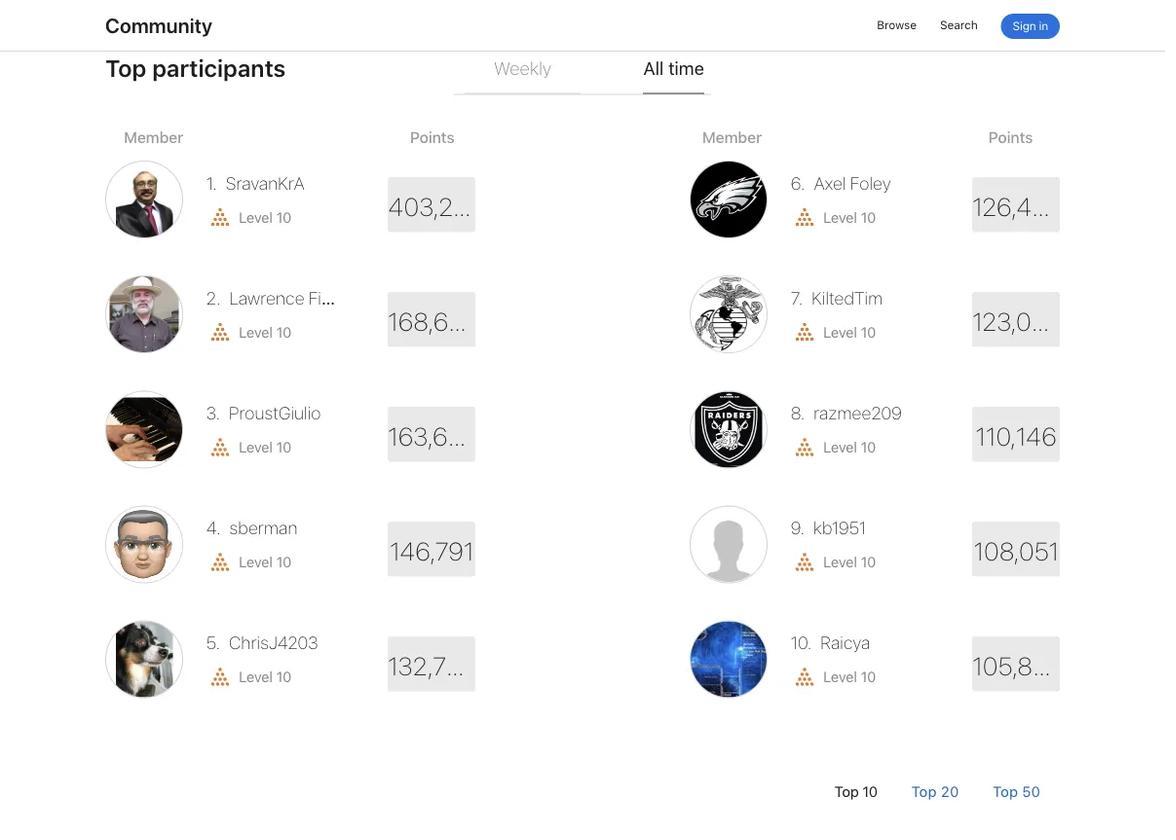 Task type: locate. For each thing, give the bounding box(es) containing it.
top inside button
[[911, 783, 937, 801]]

6. axel foley
[[791, 173, 891, 194]]

member up sravankra image
[[124, 128, 183, 146]]

2 member from the left
[[702, 128, 762, 146]]

level 10 down "5. chrisj4203"
[[239, 669, 291, 686]]

level 10 down lawrence
[[239, 324, 291, 341]]

8. razmee209
[[791, 403, 902, 424]]

time
[[668, 57, 704, 79]]

top 20 button
[[897, 781, 973, 803]]

top left 10
[[834, 783, 859, 801]]

main content
[[84, 0, 1081, 809]]

10 image for 123,093
[[791, 320, 818, 345]]

proustgiulio
[[229, 403, 321, 424]]

3. proustgiulio
[[206, 403, 321, 424]]

level 10 for 108,051
[[823, 554, 876, 571]]

level 10 for 126,454
[[823, 209, 876, 226]]

10 image down 2.
[[206, 320, 234, 345]]

10.
[[791, 633, 812, 654]]

points up 126,454
[[988, 128, 1033, 146]]

10 image down 6.
[[791, 205, 818, 230]]

123,093
[[972, 307, 1061, 337]]

kiltedtim button
[[807, 288, 883, 309]]

4. sberman
[[206, 518, 297, 539]]

1 horizontal spatial member
[[702, 128, 762, 146]]

all time link
[[643, 46, 704, 94]]

search link
[[940, 15, 978, 36]]

level 10 down raicya
[[823, 669, 876, 686]]

146,791
[[390, 537, 474, 567]]

10 image
[[791, 205, 818, 230], [206, 320, 234, 345], [791, 550, 818, 575], [206, 665, 234, 690]]

in
[[1039, 19, 1048, 33]]

top 20
[[911, 783, 959, 801]]

top participants tab list
[[454, 46, 711, 99]]

level 10 down sberman
[[239, 554, 291, 571]]

weekly link
[[494, 46, 551, 93]]

4.
[[206, 518, 221, 539]]

level 10 down the 8. razmee209
[[823, 439, 876, 456]]

168,695
[[388, 307, 478, 337]]

raicya image
[[690, 621, 768, 699]]

1 horizontal spatial points
[[988, 128, 1033, 146]]

sberman button
[[225, 518, 297, 539]]

razmee209 button
[[809, 403, 902, 424]]

sravankra button
[[222, 173, 305, 194]]

kiltedtim image
[[690, 276, 768, 354]]

105,856
[[972, 652, 1063, 682]]

0 horizontal spatial points
[[410, 128, 454, 146]]

top down community
[[105, 55, 146, 83]]

member
[[124, 128, 183, 146], [702, 128, 762, 146]]

points up 403,263
[[410, 128, 454, 146]]

browse
[[877, 18, 917, 32]]

all
[[643, 57, 663, 79]]

level 10 down 3. proustgiulio
[[239, 439, 291, 456]]

top inside button
[[993, 783, 1018, 801]]

7. kiltedtim
[[791, 288, 883, 309]]

top
[[105, 55, 146, 83], [834, 783, 859, 801], [911, 783, 937, 801], [993, 783, 1018, 801]]

chrisj4203 image
[[105, 621, 183, 699]]

level 10 for 403,263
[[239, 209, 291, 226]]

kb1951
[[813, 518, 866, 539]]

10 image down 8.
[[791, 435, 818, 460]]

raicya
[[820, 633, 870, 654]]

level 10 for 146,791
[[239, 554, 291, 571]]

10 image down 3.
[[206, 435, 234, 460]]

lawrence
[[229, 288, 304, 309]]

10 image down 9.
[[791, 550, 818, 575]]

points
[[410, 128, 454, 146], [988, 128, 1033, 146]]

10 image
[[206, 205, 234, 230], [791, 320, 818, 345], [206, 435, 234, 460], [791, 435, 818, 460], [206, 550, 234, 575], [791, 665, 818, 690]]

10 image down 10.
[[791, 665, 818, 690]]

top for top 50
[[993, 783, 1018, 801]]

10 image down 7.
[[791, 320, 818, 345]]

top for top participants
[[105, 55, 146, 83]]

lawrence finch button
[[225, 288, 350, 309]]

0 horizontal spatial member
[[124, 128, 183, 146]]

10 image down 5.
[[206, 665, 234, 690]]

level 10 down sravankra
[[239, 209, 291, 226]]

10. raicya
[[791, 633, 870, 654]]

10 image for 126,454
[[791, 205, 818, 230]]

axel foley image
[[690, 161, 768, 239]]

top left 20
[[911, 783, 937, 801]]

5.
[[206, 633, 220, 654]]

level 10 for 105,856
[[823, 669, 876, 686]]

10 image down 4.
[[206, 550, 234, 575]]

member up 'axel foley' image
[[702, 128, 762, 146]]

community
[[105, 13, 212, 38]]

10
[[862, 783, 878, 801]]

top participants
[[105, 55, 286, 83]]

level 10 down axel foley button
[[823, 209, 876, 226]]

level 10
[[239, 209, 291, 226], [823, 209, 876, 226], [239, 324, 291, 341], [823, 324, 876, 341], [239, 439, 291, 456], [823, 439, 876, 456], [239, 554, 291, 571], [823, 554, 876, 571], [239, 669, 291, 686], [823, 669, 876, 686]]

163,660
[[388, 422, 478, 452]]

level 10 for 163,660
[[239, 439, 291, 456]]

lawrence finch image
[[105, 276, 183, 354]]

level 10 down kb1951
[[823, 554, 876, 571]]

level 10 for 132,730
[[239, 669, 291, 686]]

top left 50
[[993, 783, 1018, 801]]

kb1951 button
[[809, 518, 866, 539]]

10 image for 132,730
[[206, 665, 234, 690]]

top 50 button
[[978, 781, 1055, 803]]

search
[[940, 18, 978, 32]]

main content containing 403,263
[[84, 0, 1081, 809]]

10 image down 1.
[[206, 205, 234, 230]]

proustgiulio image
[[105, 391, 183, 469]]

1 points from the left
[[410, 128, 454, 146]]

level 10 down kiltedtim on the top
[[823, 324, 876, 341]]



Task type: describe. For each thing, give the bounding box(es) containing it.
chrisj4203
[[229, 633, 318, 654]]

2. lawrence finch
[[206, 288, 350, 309]]

all time
[[643, 57, 704, 79]]

sign in link
[[1001, 14, 1060, 39]]

level 10 for 110,146
[[823, 439, 876, 456]]

50
[[1022, 783, 1040, 801]]

110,146
[[975, 422, 1057, 452]]

top for top 20
[[911, 783, 937, 801]]

10 image for 163,660
[[206, 435, 234, 460]]

sravankra
[[226, 173, 305, 194]]

sberman
[[229, 518, 297, 539]]

10 image for 108,051
[[791, 550, 818, 575]]

top 10 button
[[820, 783, 892, 801]]

browse link
[[877, 15, 917, 36]]

participants
[[152, 55, 286, 83]]

108,051
[[973, 537, 1059, 567]]

top 10
[[834, 783, 878, 801]]

razmee209 image
[[690, 391, 768, 469]]

8.
[[791, 403, 805, 424]]

5. chrisj4203
[[206, 633, 318, 654]]

raicya button
[[816, 633, 870, 654]]

weekly
[[494, 57, 551, 79]]

10 image for 105,856
[[791, 665, 818, 690]]

sign in
[[1013, 19, 1048, 33]]

1 member from the left
[[124, 128, 183, 146]]

sberman image
[[105, 506, 183, 584]]

level 10 for 123,093
[[823, 324, 876, 341]]

2 points from the left
[[988, 128, 1033, 146]]

top 50
[[993, 783, 1040, 801]]

razmee209
[[814, 403, 902, 424]]

foley
[[850, 173, 891, 194]]

community link
[[105, 13, 212, 38]]

9.
[[791, 518, 805, 539]]

axel
[[814, 173, 846, 194]]

10 image for 168,695
[[206, 320, 234, 345]]

126,454
[[972, 192, 1062, 222]]

10 image for 146,791
[[206, 550, 234, 575]]

1.
[[206, 173, 217, 194]]

proustgiulio button
[[225, 403, 321, 424]]

axel foley button
[[809, 173, 891, 194]]

1. sravankra
[[206, 173, 305, 194]]

sravankra image
[[105, 161, 183, 239]]

kb1951 image
[[690, 506, 768, 584]]

2.
[[206, 288, 220, 309]]

20
[[941, 783, 959, 801]]

top for top 10
[[834, 783, 859, 801]]

3.
[[206, 403, 220, 424]]

sign
[[1013, 19, 1036, 33]]

kiltedtim
[[811, 288, 883, 309]]

132,730
[[388, 652, 476, 682]]

6.
[[791, 173, 805, 194]]

7.
[[791, 288, 803, 309]]

9. kb1951
[[791, 518, 866, 539]]

finch
[[308, 288, 350, 309]]

10 image for 403,263
[[206, 205, 234, 230]]

403,263
[[388, 192, 483, 222]]

10 image for 110,146
[[791, 435, 818, 460]]

level 10 for 168,695
[[239, 324, 291, 341]]

chrisj4203 button
[[225, 633, 318, 654]]



Task type: vqa. For each thing, say whether or not it's contained in the screenshot.


